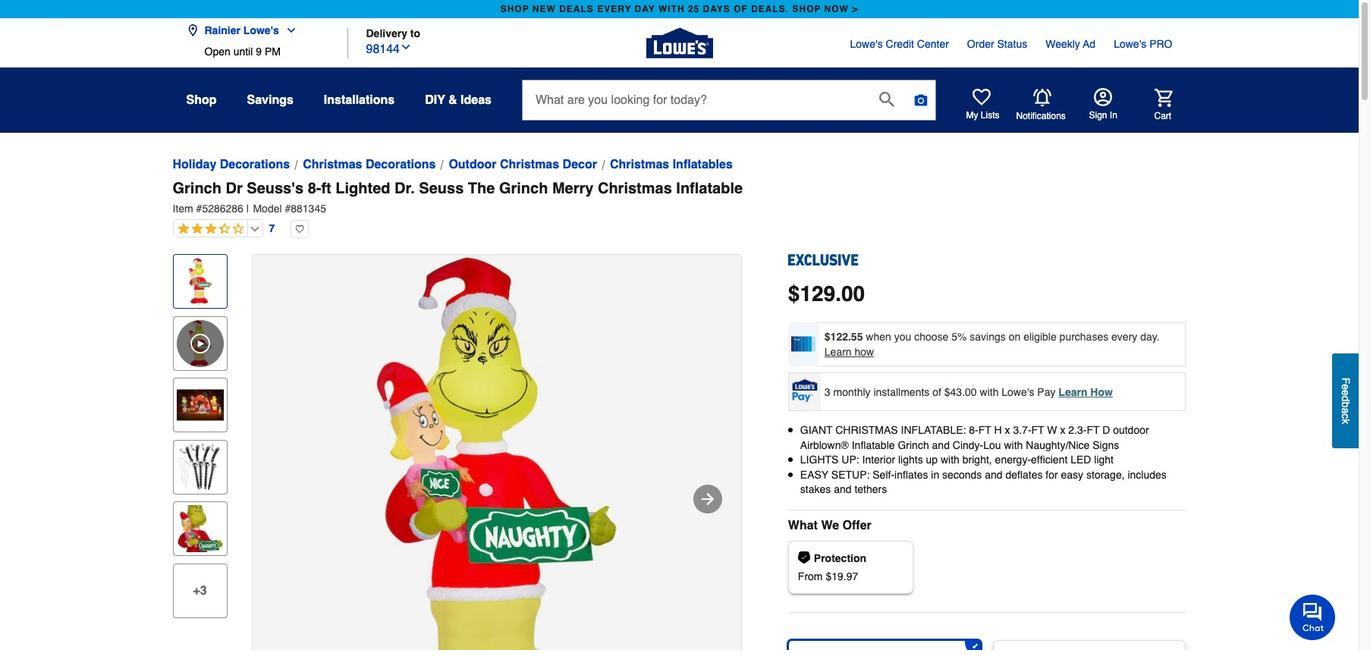 Task type: vqa. For each thing, say whether or not it's contained in the screenshot.
top 3.8 Stars image
no



Task type: locate. For each thing, give the bounding box(es) containing it.
f e e d b a c k button
[[1333, 353, 1359, 448]]

holiday
[[173, 158, 217, 172]]

x right w
[[1061, 424, 1066, 436]]

0 vertical spatial and
[[932, 439, 950, 451]]

0 vertical spatial with
[[980, 386, 999, 398]]

1 horizontal spatial and
[[932, 439, 950, 451]]

#
[[196, 203, 202, 215], [285, 203, 291, 215]]

0 horizontal spatial 8-
[[308, 180, 321, 197]]

1 horizontal spatial 8-
[[969, 424, 979, 436]]

8- inside giant christmas inflatable: 8-ft h x 3.7-ft w x 2.3-ft d outdoor airblown® inflatable grinch and cindy-lou with naughty/nice signs lights up: interior lights up with bright, energy-efficient led light easy setup: self-inflates in seconds and deflates for easy storage, includes stakes and tethers
[[969, 424, 979, 436]]

learn inside $122.55 when you choose 5% savings on eligible purchases every day. learn how
[[825, 346, 852, 358]]

None search field
[[522, 80, 937, 133]]

decorations for christmas decorations
[[366, 158, 436, 172]]

outdoor
[[449, 158, 497, 172]]

d
[[1340, 396, 1352, 402]]

0 horizontal spatial and
[[834, 484, 852, 496]]

new
[[533, 4, 556, 14]]

a
[[1340, 408, 1352, 414]]

of
[[734, 4, 748, 14]]

# right item
[[196, 203, 202, 215]]

savings
[[247, 93, 294, 107]]

interior
[[863, 454, 896, 466]]

with
[[980, 386, 999, 398], [1004, 439, 1023, 451], [941, 454, 960, 466]]

2 horizontal spatial with
[[1004, 439, 1023, 451]]

0 vertical spatial chevron down image
[[279, 24, 297, 36]]

seuss's
[[247, 180, 304, 197]]

chevron down image inside 98144 'button'
[[400, 41, 412, 53]]

0 horizontal spatial x
[[1005, 424, 1011, 436]]

x
[[1005, 424, 1011, 436], [1061, 424, 1066, 436]]

inflatable down inflatables
[[676, 180, 743, 197]]

ft left d
[[1087, 424, 1100, 436]]

offer
[[843, 519, 872, 533]]

Search Query text field
[[523, 80, 867, 120]]

from
[[798, 571, 823, 583]]

lowe's pro link
[[1114, 36, 1173, 52]]

>
[[853, 4, 859, 14]]

1 ft from the left
[[979, 424, 992, 436]]

1 shop from the left
[[501, 4, 529, 14]]

|
[[247, 203, 249, 215]]

delivery to
[[366, 27, 421, 39]]

my lists link
[[967, 88, 1000, 121]]

grinch down holiday at left
[[173, 180, 222, 197]]

diy & ideas button
[[425, 87, 492, 114]]

inflatable up interior
[[852, 439, 895, 451]]

1 x from the left
[[1005, 424, 1011, 436]]

with right up
[[941, 454, 960, 466]]

dr.
[[395, 180, 415, 197]]

outdoor christmas decor
[[449, 158, 597, 172]]

decorations
[[220, 158, 290, 172], [366, 158, 436, 172]]

0 vertical spatial learn
[[825, 346, 852, 358]]

1 vertical spatial learn
[[1059, 386, 1088, 398]]

on
[[1009, 331, 1021, 343]]

location image
[[186, 24, 198, 36]]

merry
[[552, 180, 594, 197]]

grinch
[[173, 180, 222, 197], [499, 180, 548, 197], [898, 439, 929, 451]]

8- up 881345
[[308, 180, 321, 197]]

search image
[[880, 91, 895, 107]]

light
[[1095, 454, 1114, 466]]

0 horizontal spatial ft
[[979, 424, 992, 436]]

0 horizontal spatial inflatable
[[676, 180, 743, 197]]

shop
[[186, 93, 217, 107]]

order
[[968, 38, 995, 50]]

seuss
[[419, 180, 464, 197]]

now
[[825, 4, 849, 14]]

the
[[468, 180, 495, 197]]

2 vertical spatial and
[[834, 484, 852, 496]]

with up energy-
[[1004, 439, 1023, 451]]

1 horizontal spatial chevron down image
[[400, 41, 412, 53]]

christmas up ft
[[303, 158, 362, 172]]

0 horizontal spatial chevron down image
[[279, 24, 297, 36]]

2 decorations from the left
[[366, 158, 436, 172]]

shop left new
[[501, 4, 529, 14]]

$122.55 when you choose 5% savings on eligible purchases every day. learn how
[[825, 331, 1160, 358]]

lowe's left credit on the right
[[850, 38, 883, 50]]

decorations up seuss's
[[220, 158, 290, 172]]

shop left now
[[793, 4, 821, 14]]

up:
[[842, 454, 860, 466]]

b
[[1340, 402, 1352, 408]]

storage,
[[1087, 469, 1125, 481]]

grinch up "lights"
[[898, 439, 929, 451]]

2 horizontal spatial grinch
[[898, 439, 929, 451]]

1 decorations from the left
[[220, 158, 290, 172]]

1 horizontal spatial shop
[[793, 4, 821, 14]]

h
[[995, 424, 1002, 436]]

option group
[[782, 634, 1193, 650]]

0 horizontal spatial shop
[[501, 4, 529, 14]]

ft left w
[[1032, 424, 1045, 436]]

lists
[[981, 110, 1000, 121]]

lowe's home improvement logo image
[[646, 9, 713, 76]]

christmas down "christmas inflatables"
[[598, 180, 672, 197]]

grinch dr seuss's 8-ft lighted dr. seuss the grinch merry christmas inflatable item # 5286286 | model # 881345
[[173, 180, 743, 215]]

choose
[[915, 331, 949, 343]]

0 vertical spatial inflatable
[[676, 180, 743, 197]]

e up d
[[1340, 384, 1352, 390]]

with right '$43.00'
[[980, 386, 999, 398]]

and down inflatable:
[[932, 439, 950, 451]]

3.7-
[[1014, 424, 1032, 436]]

1 horizontal spatial #
[[285, 203, 291, 215]]

0 vertical spatial 8-
[[308, 180, 321, 197]]

ft left "h"
[[979, 424, 992, 436]]

ideas
[[461, 93, 492, 107]]

ft
[[979, 424, 992, 436], [1032, 424, 1045, 436], [1087, 424, 1100, 436]]

open
[[205, 46, 231, 58]]

8- inside grinch dr seuss's 8-ft lighted dr. seuss the grinch merry christmas inflatable item # 5286286 | model # 881345
[[308, 180, 321, 197]]

chevron down image
[[279, 24, 297, 36], [400, 41, 412, 53]]

$122.55
[[825, 331, 863, 343]]

lowe's pro
[[1114, 38, 1173, 50]]

what we offer
[[788, 519, 872, 533]]

1 vertical spatial inflatable
[[852, 439, 895, 451]]

1 horizontal spatial inflatable
[[852, 439, 895, 451]]

1 horizontal spatial with
[[980, 386, 999, 398]]

decorations inside "link"
[[366, 158, 436, 172]]

status
[[998, 38, 1028, 50]]

chevron down image inside rainier lowe's button
[[279, 24, 297, 36]]

setup:
[[832, 469, 870, 481]]

monthly
[[834, 386, 871, 398]]

$ 129 . 00
[[788, 282, 865, 306]]

lowe's
[[244, 24, 279, 36], [850, 38, 883, 50], [1114, 38, 1147, 50], [1002, 386, 1035, 398]]

lowe's up 9 on the left top of the page
[[244, 24, 279, 36]]

1 # from the left
[[196, 203, 202, 215]]

3.4 stars image
[[173, 222, 244, 237]]

decorations up dr.
[[366, 158, 436, 172]]

grinch down outdoor christmas decor
[[499, 180, 548, 197]]

1 horizontal spatial x
[[1061, 424, 1066, 436]]

of
[[933, 386, 942, 398]]

1 vertical spatial and
[[985, 469, 1003, 481]]

0 horizontal spatial grinch
[[173, 180, 222, 197]]

grinch inside giant christmas inflatable: 8-ft h x 3.7-ft w x 2.3-ft d outdoor airblown® inflatable grinch and cindy-lou with naughty/nice signs lights up: interior lights up with bright, energy-efficient led light easy setup: self-inflates in seconds and deflates for easy storage, includes stakes and tethers
[[898, 439, 929, 451]]

1 vertical spatial chevron down image
[[400, 41, 412, 53]]

when
[[866, 331, 892, 343]]

model
[[253, 203, 282, 215]]

8- up 'cindy-'
[[969, 424, 979, 436]]

k
[[1340, 419, 1352, 424]]

installations
[[324, 93, 395, 107]]

learn down $122.55
[[825, 346, 852, 358]]

1 horizontal spatial decorations
[[366, 158, 436, 172]]

1 horizontal spatial learn
[[1059, 386, 1088, 398]]

1 vertical spatial 8-
[[969, 424, 979, 436]]

0 horizontal spatial decorations
[[220, 158, 290, 172]]

learn right pay
[[1059, 386, 1088, 398]]

e up b
[[1340, 390, 1352, 396]]

holiday decorations
[[173, 158, 290, 172]]

# right model
[[285, 203, 291, 215]]

2 vertical spatial with
[[941, 454, 960, 466]]

deals
[[559, 4, 594, 14]]

grinch  #881345 - thumbnail4 image
[[176, 506, 224, 553]]

x right "h"
[[1005, 424, 1011, 436]]

and down bright, in the right of the page
[[985, 469, 1003, 481]]

item number 5 2 8 6 2 8 6 and model number 8 8 1 3 4 5 element
[[173, 201, 1187, 216]]

protection from $19.97
[[798, 553, 867, 583]]

lowe's credit center link
[[850, 36, 949, 52]]

1 vertical spatial with
[[1004, 439, 1023, 451]]

0 horizontal spatial #
[[196, 203, 202, 215]]

0 horizontal spatial learn
[[825, 346, 852, 358]]

and down setup:
[[834, 484, 852, 496]]

1 horizontal spatial ft
[[1032, 424, 1045, 436]]

3 ft from the left
[[1087, 424, 1100, 436]]

center
[[917, 38, 949, 50]]

stakes
[[801, 484, 831, 496]]

rainier lowe's button
[[186, 15, 303, 46]]

christmas decorations link
[[303, 156, 436, 174]]

f e e d b a c k
[[1340, 378, 1352, 424]]

chevron down image down to on the left top of page
[[400, 41, 412, 53]]

lowe's left the pro
[[1114, 38, 1147, 50]]

chevron down image up pm
[[279, 24, 297, 36]]

christmas up merry at the top of the page
[[500, 158, 559, 172]]

2 horizontal spatial ft
[[1087, 424, 1100, 436]]

2.3-
[[1069, 424, 1087, 436]]

weekly ad
[[1046, 38, 1096, 50]]

what
[[788, 519, 818, 533]]



Task type: describe. For each thing, give the bounding box(es) containing it.
2 # from the left
[[285, 203, 291, 215]]

inflates
[[895, 469, 929, 481]]

0 horizontal spatial with
[[941, 454, 960, 466]]

grinch  #881345 - thumbnail3 image
[[176, 444, 224, 491]]

129
[[800, 282, 836, 306]]

christmas inflatables link
[[610, 156, 733, 174]]

decorations for holiday decorations
[[220, 158, 290, 172]]

lowe's left pay
[[1002, 386, 1035, 398]]

giant
[[801, 424, 833, 436]]

delivery
[[366, 27, 408, 39]]

2 horizontal spatial and
[[985, 469, 1003, 481]]

lowes pay logo image
[[790, 379, 820, 402]]

naughty/nice
[[1026, 439, 1090, 451]]

open until 9 pm
[[205, 46, 281, 58]]

days
[[703, 4, 731, 14]]

2 x from the left
[[1061, 424, 1066, 436]]

easy
[[801, 469, 829, 481]]

lights
[[899, 454, 923, 466]]

cindy-
[[953, 439, 984, 451]]

rainier
[[205, 24, 241, 36]]

inflatable inside grinch dr seuss's 8-ft lighted dr. seuss the grinch merry christmas inflatable item # 5286286 | model # 881345
[[676, 180, 743, 197]]

$19.97
[[826, 571, 859, 583]]

98144 button
[[366, 38, 412, 58]]

+3
[[193, 584, 207, 598]]

learn how link
[[1059, 386, 1113, 398]]

5286286
[[202, 203, 244, 215]]

installments
[[874, 386, 930, 398]]

eligible
[[1024, 331, 1057, 343]]

every
[[1112, 331, 1138, 343]]

how
[[1091, 386, 1113, 398]]

in
[[931, 469, 940, 481]]

order status link
[[968, 36, 1028, 52]]

my lists
[[967, 110, 1000, 121]]

airblown®
[[801, 439, 849, 451]]

1 e from the top
[[1340, 384, 1352, 390]]

dr
[[226, 180, 243, 197]]

energy-
[[995, 454, 1031, 466]]

includes
[[1128, 469, 1167, 481]]

credit
[[886, 38, 915, 50]]

inflatable:
[[901, 424, 967, 436]]

lowe's home improvement account image
[[1094, 88, 1112, 106]]

ft
[[321, 180, 331, 197]]

2 e from the top
[[1340, 390, 1352, 396]]

lowe's inside button
[[244, 24, 279, 36]]

until
[[233, 46, 253, 58]]

2 shop from the left
[[793, 4, 821, 14]]

sign in
[[1090, 110, 1118, 121]]

2 ft from the left
[[1032, 424, 1045, 436]]

weekly ad link
[[1046, 36, 1096, 52]]

christmas up item number 5 2 8 6 2 8 6 and model number 8 8 1 3 4 5 element
[[610, 158, 670, 172]]

sign in button
[[1090, 88, 1118, 121]]

8- for ft
[[308, 180, 321, 197]]

f
[[1340, 378, 1352, 384]]

every
[[597, 4, 632, 14]]

.
[[836, 282, 842, 306]]

98144
[[366, 42, 400, 56]]

my
[[967, 110, 979, 121]]

25
[[688, 4, 700, 14]]

purchases
[[1060, 331, 1109, 343]]

lowe's home improvement notification center image
[[1033, 88, 1052, 107]]

day
[[635, 4, 656, 14]]

shop new deals every day with 25 days of deals. shop now > link
[[498, 0, 862, 18]]

how
[[855, 346, 875, 358]]

cart button
[[1134, 88, 1173, 122]]

lou
[[984, 439, 1002, 451]]

lowe's home improvement cart image
[[1155, 88, 1173, 107]]

christmas
[[836, 424, 898, 436]]

inflatable inside giant christmas inflatable: 8-ft h x 3.7-ft w x 2.3-ft d outdoor airblown® inflatable grinch and cindy-lou with naughty/nice signs lights up: interior lights up with bright, energy-efficient led light easy setup: self-inflates in seconds and deflates for easy storage, includes stakes and tethers
[[852, 439, 895, 451]]

notifications
[[1017, 110, 1066, 121]]

deals.
[[751, 4, 789, 14]]

grinch  #881345 - thumbnail image
[[176, 258, 224, 305]]

grinch  #881345 image
[[252, 255, 741, 650]]

chat invite button image
[[1290, 594, 1337, 641]]

shop new deals every day with 25 days of deals. shop now >
[[501, 4, 859, 14]]

easy
[[1061, 469, 1084, 481]]

in
[[1110, 110, 1118, 121]]

signs
[[1093, 439, 1120, 451]]

christmas inside grinch dr seuss's 8-ft lighted dr. seuss the grinch merry christmas inflatable item # 5286286 | model # 881345
[[598, 180, 672, 197]]

heart outline image
[[291, 220, 309, 238]]

savings button
[[247, 87, 294, 114]]

protection plan filled image
[[798, 552, 810, 564]]

christmas inside "link"
[[303, 158, 362, 172]]

protection
[[814, 553, 867, 565]]

order status
[[968, 38, 1028, 50]]

881345
[[291, 203, 326, 215]]

rainier lowe's
[[205, 24, 279, 36]]

c
[[1340, 414, 1352, 419]]

8- for ft
[[969, 424, 979, 436]]

lowe's home improvement lists image
[[973, 88, 991, 106]]

christmas inflatables
[[610, 158, 733, 172]]

decor
[[563, 158, 597, 172]]

tethers
[[855, 484, 887, 496]]

day.
[[1141, 331, 1160, 343]]

weekly
[[1046, 38, 1081, 50]]

lighted
[[336, 180, 391, 197]]

to
[[410, 27, 421, 39]]

1 horizontal spatial grinch
[[499, 180, 548, 197]]

lowe's credit center
[[850, 38, 949, 50]]

cart
[[1155, 110, 1172, 121]]

arrow right image
[[699, 490, 717, 509]]

outdoor
[[1114, 424, 1150, 436]]

grinch  #881345 - thumbnail2 image
[[176, 382, 224, 429]]

3
[[825, 386, 831, 398]]

w
[[1048, 424, 1058, 436]]

camera image
[[914, 93, 929, 108]]

up
[[926, 454, 938, 466]]

with
[[659, 4, 685, 14]]



